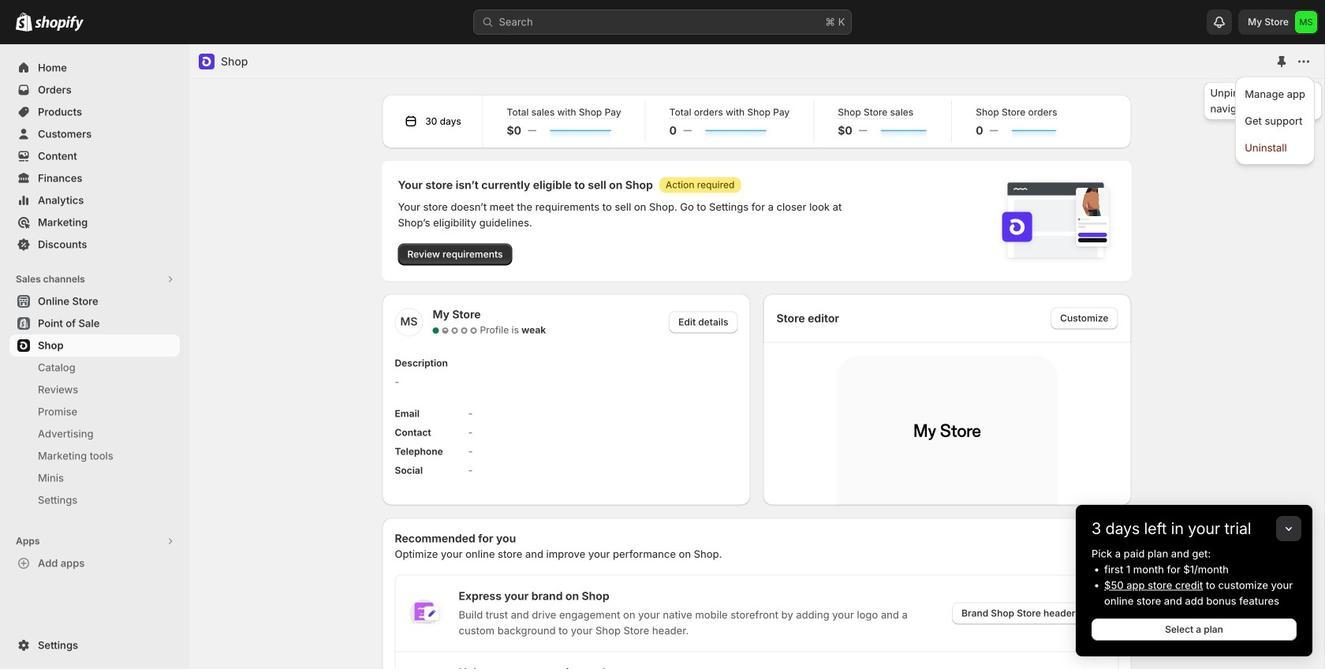 Task type: locate. For each thing, give the bounding box(es) containing it.
icon for shop image
[[199, 54, 215, 69]]

1 horizontal spatial shopify image
[[35, 16, 84, 31]]

shopify image
[[16, 12, 32, 31], [35, 16, 84, 31]]



Task type: vqa. For each thing, say whether or not it's contained in the screenshot.
Fullscreen dialog
yes



Task type: describe. For each thing, give the bounding box(es) containing it.
fullscreen dialog
[[189, 44, 1325, 669]]

0 horizontal spatial shopify image
[[16, 12, 32, 31]]

my store image
[[1296, 11, 1318, 33]]



